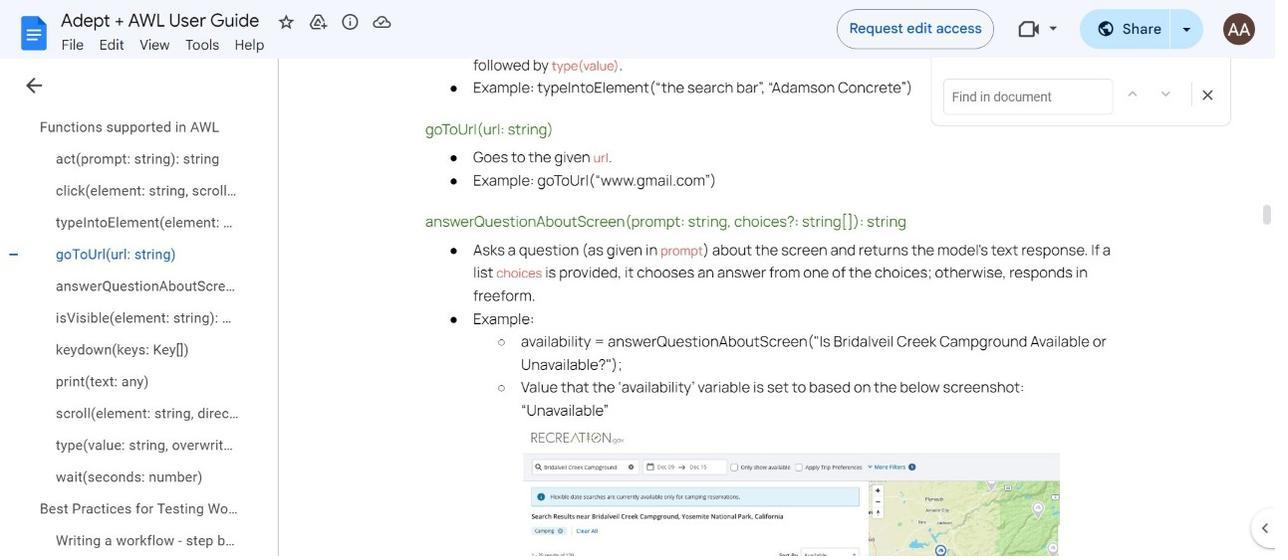 Task type: describe. For each thing, give the bounding box(es) containing it.
previous image
[[1124, 85, 1142, 103]]

star image
[[276, 12, 296, 32]]

3 menu item from the left
[[132, 34, 178, 56]]

document status: saved to drive. image
[[372, 12, 392, 32]]

1 menu item from the left
[[54, 34, 92, 56]]

add shortcut to drive image
[[308, 12, 328, 32]]

share. anyone with the link. anyone who has the link can access. no sign-in required. image
[[1097, 19, 1115, 37]]

Find in document text field
[[952, 83, 1092, 110]]

close image
[[1199, 86, 1217, 104]]

menu bar banner
[[0, 0, 1275, 557]]

5 menu item from the left
[[227, 34, 272, 56]]

quick sharing actions image
[[1183, 28, 1191, 58]]



Task type: vqa. For each thing, say whether or not it's contained in the screenshot.
Add shortcut to Drive Image
yes



Task type: locate. For each thing, give the bounding box(es) containing it.
2 menu item from the left
[[92, 34, 132, 56]]

4 menu item from the left
[[178, 34, 227, 56]]

docs home image
[[16, 15, 52, 51]]

application
[[0, 0, 1275, 557]]

document outline element
[[0, 58, 279, 557]]

next image
[[1157, 85, 1175, 103]]

document details image
[[340, 12, 360, 32]]

Star checkbox
[[272, 8, 300, 36]]

menu bar
[[54, 26, 272, 59]]

dialog
[[931, 57, 1231, 126]]

menu item
[[54, 34, 92, 56], [92, 34, 132, 56], [132, 34, 178, 56], [178, 34, 227, 56], [227, 34, 272, 56]]

menu bar inside the menu bar banner
[[54, 26, 272, 59]]



